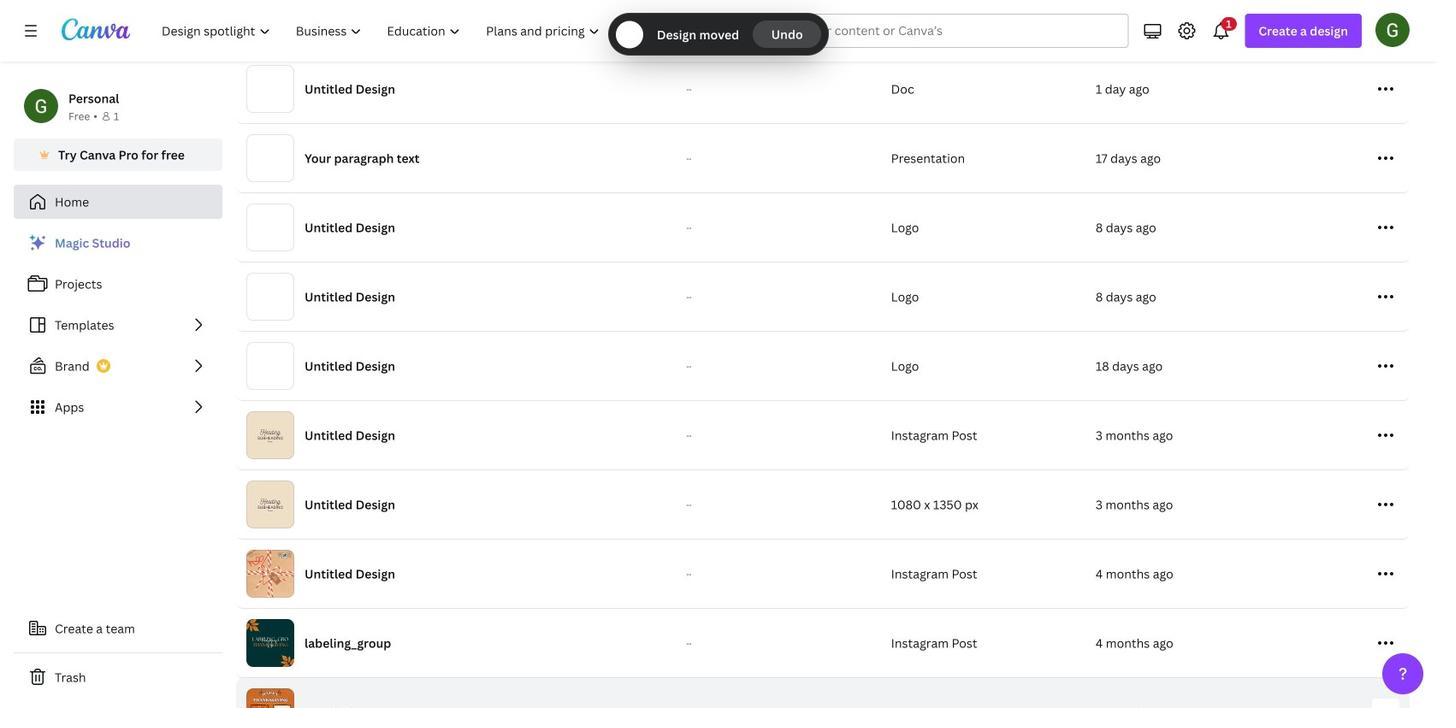 Task type: describe. For each thing, give the bounding box(es) containing it.
gary orlando image
[[1375, 13, 1410, 47]]

top level navigation element
[[151, 14, 687, 48]]

Search search field
[[762, 15, 1094, 47]]



Task type: vqa. For each thing, say whether or not it's contained in the screenshot.
first the from the right
no



Task type: locate. For each thing, give the bounding box(es) containing it.
status
[[609, 14, 828, 55]]

list
[[14, 226, 222, 424]]

None search field
[[728, 14, 1129, 48]]



